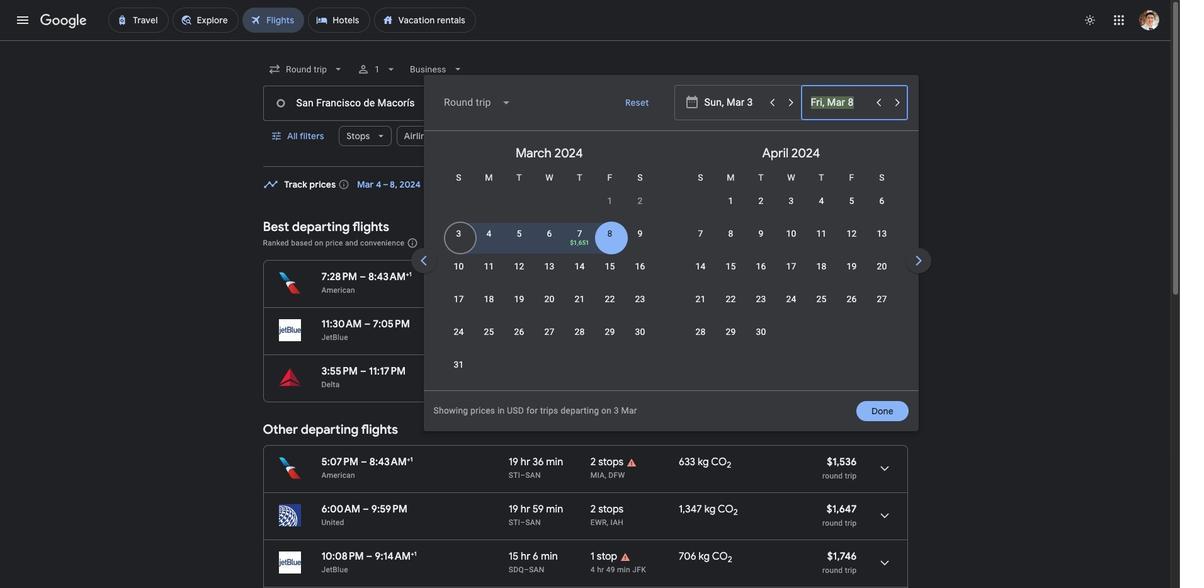 Task type: locate. For each thing, give the bounding box(es) containing it.
0 vertical spatial 1 stop flight. element
[[591, 318, 617, 332]]

sat, mar 2 element
[[638, 195, 643, 207]]

, 1651 us dollars element
[[570, 240, 589, 246]]

tue, apr 2 element
[[758, 195, 764, 207]]

row up thu, apr 11 element
[[716, 184, 897, 225]]

0 vertical spatial arrival time: 8:43 am on  tuesday, march 5. text field
[[368, 270, 412, 283]]

leaves cibao international airport at 6:00 am on monday, march 4 and arrives at san diego international airport - terminal 1 at 9:59 pm on monday, march 4. element
[[321, 503, 407, 516]]

Departure time: 11:30 AM. text field
[[321, 318, 362, 331]]

mon, mar 18 element
[[484, 293, 494, 305]]

1 row group from the left
[[429, 136, 670, 389]]

next image
[[903, 246, 934, 276]]

change appearance image
[[1075, 5, 1105, 35]]

None search field
[[263, 54, 1154, 431]]

arrival time: 8:43 am on  tuesday, march 5. text field up arrival time: 9:59 pm. text box
[[369, 455, 413, 469]]

None text field
[[263, 86, 461, 121]]

tue, apr 9 element
[[758, 227, 764, 240]]

2 1 stop flight. element from the top
[[591, 550, 617, 565]]

Departure time: 10:08 PM. text field
[[321, 550, 364, 563]]

swap origin and destination. image
[[456, 96, 471, 111]]

None field
[[263, 58, 349, 81], [405, 58, 469, 81], [434, 88, 521, 118], [263, 58, 349, 81], [405, 58, 469, 81], [434, 88, 521, 118]]

leaves cibao international airport at 11:30 am on monday, march 4 and arrives at san diego international airport - terminal 1 at 7:05 pm on monday, march 4. element
[[321, 318, 410, 331]]

thu, apr 25 element
[[816, 293, 827, 305]]

layover (1 of 2) is a 4 hr 7 min layover at miami international airport in miami. layover (2 of 2) is a 6 hr 27 min overnight layover at dallas/fort worth international airport in dallas. element
[[591, 470, 672, 480]]

arrival time: 8:43 am on  tuesday, march 5. text field down learn more about ranking icon
[[368, 270, 412, 283]]

learn more about ranking image
[[407, 237, 418, 249]]

1 vertical spatial 1 stop flight. element
[[591, 550, 617, 565]]

1 stop flight. element down layover (1 of 2) is a 3 hr 20 min layover at newark liberty international airport in newark. layover (2 of 2) is a 4 hr 49 min layover at george bush intercontinental airport in houston. 'element'
[[591, 550, 617, 565]]

1 2 stops flight. element from the top
[[591, 271, 624, 285]]

Departure time: 6:00 AM. text field
[[321, 503, 360, 516]]

0 vertical spatial 2 stops flight. element
[[591, 271, 624, 285]]

sun, mar 31 element
[[454, 358, 464, 371]]

1 stop flight. element right thu, mar 28 element
[[591, 318, 617, 332]]

grid
[[429, 136, 1154, 398]]

total duration 11 hr 35 min. element
[[509, 318, 591, 332]]

Arrival time: 8:43 AM on  Tuesday, March 5. text field
[[368, 270, 412, 283], [369, 455, 413, 469]]

1 vertical spatial 2 stops flight. element
[[591, 456, 624, 470]]

Departure text field
[[704, 86, 762, 120], [704, 86, 762, 120]]

Return text field
[[811, 86, 869, 120], [810, 86, 868, 120]]

sun, mar 3, departure date. element
[[456, 227, 461, 240]]

thu, mar 14 element
[[575, 260, 585, 273]]

mon, apr 15 element
[[726, 260, 736, 273]]

row up wed, apr 17 element
[[685, 222, 897, 258]]

sat, apr 13 element
[[877, 227, 887, 240]]

sat, mar 23 element
[[635, 293, 645, 305]]

Departure time: 3:55 PM. text field
[[321, 365, 358, 378]]

row
[[595, 184, 655, 225], [716, 184, 897, 225], [444, 222, 655, 258], [685, 222, 897, 258], [444, 254, 655, 290], [685, 254, 897, 290], [444, 287, 655, 323], [685, 287, 897, 323], [444, 320, 655, 356], [685, 320, 776, 356]]

sat, mar 30 element
[[635, 326, 645, 338]]

Arrival time: 9:14 AM on  Tuesday, March 5. text field
[[375, 550, 417, 563]]

sat, mar 16 element
[[635, 260, 645, 273]]

3 2 stops flight. element from the top
[[591, 503, 624, 518]]

leaves las américas international airport at 3:55 pm on monday, march 4 and arrives at san diego international airport - terminal 1 at 11:17 pm on monday, march 4. element
[[321, 365, 406, 378]]

thu, apr 4 element
[[819, 195, 824, 207]]

main content
[[263, 168, 908, 588]]

row group
[[429, 136, 670, 389], [670, 136, 912, 385], [912, 136, 1154, 385]]

thu, apr 11 element
[[816, 227, 827, 240]]

sun, apr 21 element
[[695, 293, 706, 305]]

tue, mar 5 element
[[517, 227, 522, 240]]

2 2 stops flight. element from the top
[[591, 456, 624, 470]]

1 stop flight. element
[[591, 318, 617, 332], [591, 550, 617, 565]]

mon, apr 29 element
[[726, 326, 736, 338]]

sun, apr 28 element
[[695, 326, 706, 338]]

1 vertical spatial arrival time: 8:43 am on  tuesday, march 5. text field
[[369, 455, 413, 469]]

flight details. leaves cibao international airport at 6:00 am on monday, march 4 and arrives at san diego international airport - terminal 1 at 9:59 pm on monday, march 4. image
[[869, 501, 900, 531]]

2 stops flight. element
[[591, 271, 624, 285], [591, 456, 624, 470], [591, 503, 624, 518]]

mon, apr 1 element
[[728, 195, 733, 207]]

row down wed, apr 17 element
[[685, 287, 897, 323]]

fri, apr 5 element
[[849, 195, 854, 207]]

row down the 'mon, apr 22' "element"
[[685, 320, 776, 356]]

fri, apr 26 element
[[847, 293, 857, 305]]

2 vertical spatial 2 stops flight. element
[[591, 503, 624, 518]]

learn more about tracked prices image
[[338, 179, 350, 190]]

1647 US dollars text field
[[827, 503, 857, 516]]



Task type: vqa. For each thing, say whether or not it's contained in the screenshot.
Austin
no



Task type: describe. For each thing, give the bounding box(es) containing it.
thu, mar 7 element
[[577, 227, 582, 240]]

sat, apr 20 element
[[877, 260, 887, 273]]

row up wed, mar 27 element
[[444, 287, 655, 323]]

previous image
[[408, 246, 439, 276]]

tue, mar 12 element
[[514, 260, 524, 273]]

Departure time: 7:28 PM. text field
[[321, 271, 357, 283]]

2 row group from the left
[[670, 136, 912, 385]]

3 row group from the left
[[912, 136, 1154, 385]]

wed, mar 13 element
[[544, 260, 555, 273]]

total duration 15 hr 6 min. element
[[509, 550, 591, 565]]

sat, apr 6 element
[[879, 195, 884, 207]]

Departure time: 5:07 PM. text field
[[321, 456, 358, 469]]

fri, mar 8, return date. element
[[607, 227, 612, 240]]

tue, mar 26 element
[[514, 326, 524, 338]]

total duration 19 hr 59 min. element
[[509, 503, 591, 518]]

sun, mar 17 element
[[454, 293, 464, 305]]

fri, mar 1 element
[[607, 195, 612, 207]]

thu, mar 28 element
[[575, 326, 585, 338]]

sat, mar 9 element
[[638, 227, 643, 240]]

flight details. leaves cibao international airport at 5:07 pm on monday, march 4 and arrives at san diego international airport - terminal 1 at 8:43 am on tuesday, march 5. image
[[869, 453, 900, 484]]

layover (1 of 2) is a 3 hr 20 min layover at newark liberty international airport in newark. layover (2 of 2) is a 4 hr 49 min layover at george bush intercontinental airport in houston. element
[[591, 518, 672, 528]]

1 1 stop flight. element from the top
[[591, 318, 617, 332]]

row up 'wed, apr 24' element in the right of the page
[[685, 254, 897, 290]]

row up wed, mar 13 element in the left top of the page
[[444, 222, 655, 258]]

mon, apr 22 element
[[726, 293, 736, 305]]

fri, mar 22 element
[[605, 293, 615, 305]]

Arrival time: 7:05 PM. text field
[[373, 318, 410, 331]]

total duration 17 hr 15 min. element
[[509, 271, 591, 285]]

2 stops flight. element for total duration 19 hr 36 min. element
[[591, 456, 624, 470]]

mon, mar 25 element
[[484, 326, 494, 338]]

find the best price region
[[263, 168, 908, 210]]

sun, mar 24 element
[[454, 326, 464, 338]]

row up sat, mar 9 element
[[595, 184, 655, 225]]

thu, mar 21 element
[[575, 293, 585, 305]]

tue, apr 30 element
[[756, 326, 766, 338]]

leaves cibao international airport at 5:07 pm on monday, march 4 and arrives at san diego international airport - terminal 1 at 8:43 am on tuesday, march 5. element
[[321, 455, 413, 469]]

total duration 19 hr 36 min. element
[[509, 456, 591, 470]]

1536 US dollars text field
[[827, 456, 857, 469]]

sun, mar 10 element
[[454, 260, 464, 273]]

fri, mar 29 element
[[605, 326, 615, 338]]

1342 US dollars text field
[[827, 271, 857, 283]]

loading results progress bar
[[0, 40, 1171, 43]]

wed, apr 24 element
[[786, 293, 796, 305]]

Arrival time: 9:59 PM. text field
[[371, 503, 407, 516]]

mon, apr 8 element
[[728, 227, 733, 240]]

wed, apr 3 element
[[789, 195, 794, 207]]

Arrival time: 11:17 PM. text field
[[369, 365, 406, 378]]

sat, apr 27 element
[[877, 293, 887, 305]]

fri, mar 15 element
[[605, 260, 615, 273]]

wed, mar 6 element
[[547, 227, 552, 240]]

2 stops flight. element for total duration 17 hr 15 min. element
[[591, 271, 624, 285]]

tue, mar 19 element
[[514, 293, 524, 305]]

wed, mar 20 element
[[544, 293, 555, 305]]

wed, mar 27 element
[[544, 326, 555, 338]]

fri, apr 12 element
[[847, 227, 857, 240]]

sun, apr 7 element
[[698, 227, 703, 240]]

row down wed, mar 20 element on the left of the page
[[444, 320, 655, 356]]

sun, apr 14 element
[[695, 260, 706, 273]]

mon, mar 4 element
[[486, 227, 492, 240]]

leaves las américas international airport at 10:08 pm on monday, march 4 and arrives at san diego international airport - terminal 1 at 9:14 am on tuesday, march 5. element
[[321, 550, 417, 563]]

mon, mar 11 element
[[484, 260, 494, 273]]

fri, apr 19 element
[[847, 260, 857, 273]]

thu, apr 18 element
[[816, 260, 827, 273]]

1746 US dollars text field
[[827, 550, 857, 563]]

wed, apr 17 element
[[786, 260, 796, 273]]

main menu image
[[15, 13, 30, 28]]

flight details. leaves las américas international airport at 10:08 pm on monday, march 4 and arrives at san diego international airport - terminal 1 at 9:14 am on tuesday, march 5. image
[[869, 548, 900, 578]]

leaves las américas international airport at 7:28 pm on monday, march 4 and arrives at san diego international airport - terminal 1 at 8:43 am on tuesday, march 5. element
[[321, 270, 412, 283]]

row up wed, mar 20 element on the left of the page
[[444, 254, 655, 290]]

arrival time: 8:43 am on  tuesday, march 5. text field for leaves las américas international airport at 7:28 pm on monday, march 4 and arrives at san diego international airport - terminal 1 at 8:43 am on tuesday, march 5. element
[[368, 270, 412, 283]]

tue, apr 23 element
[[756, 293, 766, 305]]

tue, apr 16 element
[[756, 260, 766, 273]]

arrival time: 8:43 am on  tuesday, march 5. text field for leaves cibao international airport at 5:07 pm on monday, march 4 and arrives at san diego international airport - terminal 1 at 8:43 am on tuesday, march 5. element
[[369, 455, 413, 469]]

wed, apr 10 element
[[786, 227, 796, 240]]



